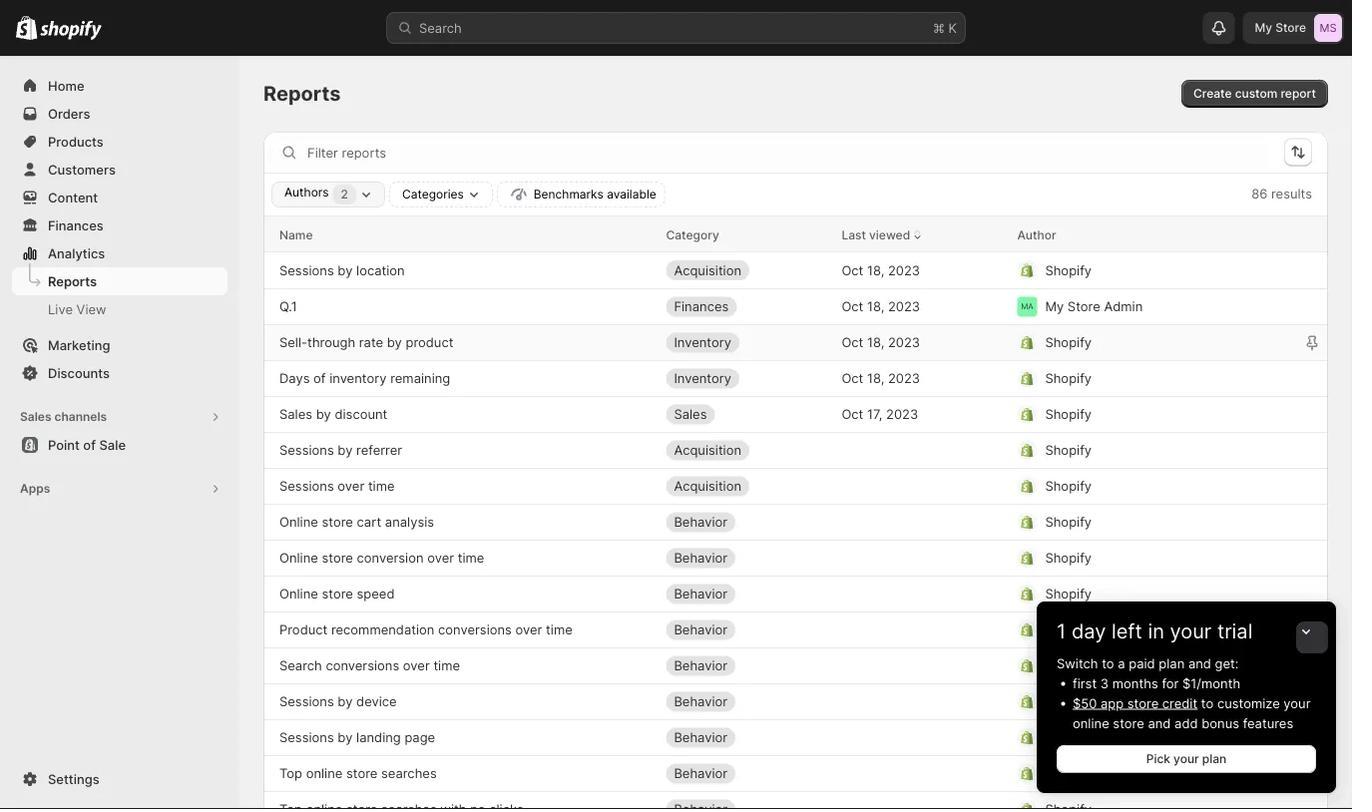 Task type: vqa. For each thing, say whether or not it's contained in the screenshot.
dialog
no



Task type: locate. For each thing, give the bounding box(es) containing it.
sales for sales channels
[[20, 410, 51, 424]]

sessions
[[279, 262, 334, 278], [279, 443, 334, 458], [279, 478, 334, 494], [279, 694, 334, 709], [279, 730, 334, 745]]

inventory up sales cell
[[674, 371, 731, 386]]

13 shopify cell from the top
[[1017, 722, 1264, 754]]

oct
[[842, 262, 863, 278], [842, 299, 863, 314], [842, 335, 863, 350], [842, 371, 863, 386], [842, 407, 863, 422]]

last viewed
[[842, 227, 910, 242]]

paid
[[1129, 656, 1155, 671]]

shopify for sessions by referrer
[[1045, 443, 1092, 458]]

1 horizontal spatial cell
[[842, 794, 1001, 809]]

of
[[313, 371, 326, 386], [83, 437, 96, 453]]

online store conversion over time link
[[279, 548, 484, 568]]

4 row from the top
[[263, 324, 1328, 360]]

conversions up 'device'
[[326, 658, 399, 674]]

and up '$1/month'
[[1188, 656, 1211, 671]]

plan
[[1159, 656, 1185, 671], [1202, 752, 1227, 766]]

1 vertical spatial finances
[[674, 299, 729, 314]]

inventory
[[329, 371, 387, 386]]

1
[[1057, 619, 1066, 644]]

2023 for inventory
[[888, 371, 920, 386]]

2 inventory cell from the top
[[666, 363, 826, 395]]

shopify cell for sessions over time
[[1017, 470, 1264, 502]]

shopify cell for sessions by device
[[1017, 686, 1264, 718]]

1 row from the top
[[263, 217, 1328, 252]]

1 horizontal spatial finances
[[674, 299, 729, 314]]

18, for inventory
[[867, 371, 884, 386]]

2 row from the top
[[263, 252, 1328, 288]]

and for plan
[[1188, 656, 1211, 671]]

finances up analytics
[[48, 218, 104, 233]]

acquisition for sessions by referrer
[[674, 443, 741, 458]]

oct 18, 2023
[[842, 262, 920, 278], [842, 299, 920, 314], [842, 335, 920, 350], [842, 371, 920, 386]]

sales channels
[[20, 410, 107, 424]]

0 vertical spatial reports
[[263, 81, 341, 106]]

2 horizontal spatial cell
[[1017, 794, 1264, 809]]

shopify for search conversions over time
[[1045, 658, 1092, 674]]

8 behavior cell from the top
[[666, 758, 826, 790]]

admin
[[1104, 299, 1143, 314]]

acquisition cell
[[666, 254, 826, 286], [666, 435, 826, 466], [666, 470, 826, 502]]

5 oct from the top
[[842, 407, 863, 422]]

0 vertical spatial of
[[313, 371, 326, 386]]

in
[[1148, 619, 1164, 644]]

inventory cell for days of inventory remaining
[[666, 363, 826, 395]]

sessions for sessions by landing page
[[279, 730, 334, 745]]

shopify
[[1045, 262, 1092, 278], [1045, 335, 1092, 350], [1045, 371, 1092, 386], [1045, 407, 1092, 422], [1045, 443, 1092, 458], [1045, 478, 1092, 494], [1045, 514, 1092, 530], [1045, 550, 1092, 566], [1045, 586, 1092, 602], [1045, 622, 1092, 638], [1045, 658, 1092, 674], [1045, 694, 1092, 709], [1045, 730, 1092, 745], [1045, 766, 1092, 781]]

app
[[1101, 696, 1124, 711]]

5 row from the top
[[263, 360, 1328, 396]]

3 behavior cell from the top
[[666, 578, 826, 610]]

7 behavior cell from the top
[[666, 722, 826, 754]]

9 shopify cell from the top
[[1017, 578, 1264, 610]]

time
[[368, 478, 395, 494], [458, 550, 484, 566], [546, 622, 573, 638], [433, 658, 460, 674]]

of left sale
[[83, 437, 96, 453]]

cell
[[666, 794, 826, 809], [842, 794, 1001, 809], [1017, 794, 1264, 809]]

row containing top online store searches
[[263, 755, 1328, 791]]

14 shopify cell from the top
[[1017, 758, 1264, 790]]

get:
[[1215, 656, 1239, 671]]

sessions down name button
[[279, 262, 334, 278]]

inventory cell down finances cell
[[666, 327, 826, 359]]

1 acquisition from the top
[[674, 262, 741, 278]]

3 acquisition cell from the top
[[666, 470, 826, 502]]

2 oct 18, 2023 from the top
[[842, 299, 920, 314]]

8 shopify cell from the top
[[1017, 542, 1264, 574]]

store inside 'to customize your online store and add bonus features'
[[1113, 715, 1144, 731]]

of for sale
[[83, 437, 96, 453]]

my for my store
[[1255, 20, 1272, 35]]

remaining
[[390, 371, 450, 386]]

location
[[356, 262, 405, 278]]

reports
[[263, 81, 341, 106], [48, 273, 97, 289]]

1 horizontal spatial conversions
[[438, 622, 512, 638]]

5 behavior cell from the top
[[666, 650, 826, 682]]

6 shopify from the top
[[1045, 478, 1092, 494]]

acquisition cell for sessions over time
[[666, 470, 826, 502]]

online right "top" at the bottom
[[306, 766, 343, 781]]

1 horizontal spatial to
[[1201, 696, 1214, 711]]

0 vertical spatial to
[[1102, 656, 1114, 671]]

3 acquisition from the top
[[674, 478, 741, 494]]

1 vertical spatial inventory
[[674, 371, 731, 386]]

my right 'my store admin' "icon"
[[1045, 299, 1064, 314]]

5 shopify from the top
[[1045, 443, 1092, 458]]

row containing days of inventory remaining
[[263, 360, 1328, 396]]

8 behavior from the top
[[674, 766, 728, 781]]

acquisition for sessions by location
[[674, 262, 741, 278]]

0 vertical spatial acquisition cell
[[666, 254, 826, 286]]

plan inside the pick your plan "link"
[[1202, 752, 1227, 766]]

0 horizontal spatial search
[[279, 658, 322, 674]]

1 inventory from the top
[[674, 335, 731, 350]]

sessions up "sessions by landing page"
[[279, 694, 334, 709]]

shopify image
[[16, 16, 37, 40]]

7 shopify cell from the top
[[1017, 506, 1264, 538]]

sessions up "top" at the bottom
[[279, 730, 334, 745]]

2 acquisition from the top
[[674, 443, 741, 458]]

inventory
[[674, 335, 731, 350], [674, 371, 731, 386]]

shopify cell for online store cart analysis
[[1017, 506, 1264, 538]]

2 behavior from the top
[[674, 550, 728, 566]]

1 vertical spatial conversions
[[326, 658, 399, 674]]

6 row from the top
[[263, 396, 1328, 432]]

store left admin on the right
[[1068, 299, 1100, 314]]

0 horizontal spatial my
[[1045, 299, 1064, 314]]

sales by discount
[[279, 407, 387, 422]]

1 day left in your trial element
[[1037, 654, 1336, 793]]

oct for rate
[[842, 335, 863, 350]]

0 horizontal spatial and
[[1148, 715, 1171, 731]]

by for device
[[338, 694, 353, 709]]

13 shopify from the top
[[1045, 730, 1092, 745]]

your right pick
[[1174, 752, 1199, 766]]

2 inventory from the top
[[674, 371, 731, 386]]

row containing name
[[263, 217, 1328, 252]]

acquisition
[[674, 262, 741, 278], [674, 443, 741, 458], [674, 478, 741, 494]]

add
[[1175, 715, 1198, 731]]

report
[[1281, 86, 1316, 101]]

days
[[279, 371, 310, 386]]

1 vertical spatial my
[[1045, 299, 1064, 314]]

2 cell from the left
[[842, 794, 1001, 809]]

10 shopify from the top
[[1045, 622, 1092, 638]]

1 vertical spatial plan
[[1202, 752, 1227, 766]]

7 behavior from the top
[[674, 730, 728, 745]]

0 vertical spatial store
[[1275, 20, 1306, 35]]

11 shopify from the top
[[1045, 658, 1092, 674]]

6 behavior cell from the top
[[666, 686, 826, 718]]

shopify cell for sessions by landing page
[[1017, 722, 1264, 754]]

0 vertical spatial and
[[1188, 656, 1211, 671]]

behavior cell for sessions by landing page
[[666, 722, 826, 754]]

sales inside 'link'
[[279, 407, 312, 422]]

cart
[[357, 514, 381, 530]]

1 oct 18, 2023 from the top
[[842, 262, 920, 278]]

1 horizontal spatial search
[[419, 20, 462, 35]]

1 sessions from the top
[[279, 262, 334, 278]]

shopify cell for sessions by referrer
[[1017, 435, 1264, 466]]

customers link
[[12, 156, 228, 184]]

customize
[[1217, 696, 1280, 711]]

behavior for sessions by landing page
[[674, 730, 728, 745]]

content
[[48, 190, 98, 205]]

2 online from the top
[[279, 550, 318, 566]]

2 sessions from the top
[[279, 443, 334, 458]]

k
[[948, 20, 957, 35]]

inventory down finances cell
[[674, 335, 731, 350]]

finances down category
[[674, 299, 729, 314]]

sales
[[279, 407, 312, 422], [674, 407, 707, 422], [20, 410, 51, 424]]

store up 'online store speed'
[[322, 550, 353, 566]]

my inside cell
[[1045, 299, 1064, 314]]

0 horizontal spatial conversions
[[326, 658, 399, 674]]

1 vertical spatial of
[[83, 437, 96, 453]]

behavior for top online store searches
[[674, 766, 728, 781]]

by left 'landing'
[[338, 730, 353, 745]]

2 acquisition cell from the top
[[666, 435, 826, 466]]

inventory cell
[[666, 327, 826, 359], [666, 363, 826, 395]]

14 shopify from the top
[[1045, 766, 1092, 781]]

and left add at the right
[[1148, 715, 1171, 731]]

benchmarks available button
[[497, 182, 665, 208]]

2 shopify from the top
[[1045, 335, 1092, 350]]

1 behavior cell from the top
[[666, 506, 826, 538]]

and inside 'to customize your online store and add bonus features'
[[1148, 715, 1171, 731]]

my left the my store image
[[1255, 20, 1272, 35]]

row containing online store cart analysis
[[263, 504, 1328, 540]]

4 shopify cell from the top
[[1017, 399, 1264, 431]]

row containing online store speed
[[263, 576, 1328, 612]]

shopify image
[[40, 20, 102, 40]]

reports up authors
[[263, 81, 341, 106]]

0 vertical spatial conversions
[[438, 622, 512, 638]]

online for online store cart analysis
[[279, 514, 318, 530]]

row containing sessions by location
[[263, 252, 1328, 288]]

1 oct from the top
[[842, 262, 863, 278]]

0 vertical spatial my
[[1255, 20, 1272, 35]]

sales cell
[[666, 399, 826, 431]]

8 shopify from the top
[[1045, 550, 1092, 566]]

store down $50 app store credit link
[[1113, 715, 1144, 731]]

4 behavior cell from the top
[[666, 614, 826, 646]]

⌘
[[933, 20, 945, 35]]

by left the referrer
[[338, 443, 353, 458]]

4 oct from the top
[[842, 371, 863, 386]]

18, for rate
[[867, 335, 884, 350]]

recommendation
[[331, 622, 435, 638]]

marketing
[[48, 337, 110, 353]]

2 vertical spatial online
[[279, 586, 318, 602]]

inventory for sell-through rate by product
[[674, 335, 731, 350]]

oct 18, 2023 for inventory
[[842, 371, 920, 386]]

3 behavior from the top
[[674, 586, 728, 602]]

behavior for sessions by device
[[674, 694, 728, 709]]

shopify cell for search conversions over time
[[1017, 650, 1264, 682]]

behavior cell for online store speed
[[666, 578, 826, 610]]

12 row from the top
[[263, 612, 1328, 648]]

1 day left in your trial
[[1057, 619, 1253, 644]]

1 acquisition cell from the top
[[666, 254, 826, 286]]

0 horizontal spatial reports
[[48, 273, 97, 289]]

by left 'device'
[[338, 694, 353, 709]]

0 horizontal spatial store
[[1068, 299, 1100, 314]]

behavior
[[674, 514, 728, 530], [674, 550, 728, 566], [674, 586, 728, 602], [674, 622, 728, 638], [674, 658, 728, 674], [674, 694, 728, 709], [674, 730, 728, 745], [674, 766, 728, 781]]

results
[[1271, 186, 1312, 201]]

of inside 'button'
[[83, 437, 96, 453]]

search conversions over time
[[279, 658, 460, 674]]

store
[[1275, 20, 1306, 35], [1068, 299, 1100, 314]]

sessions down sales by discount 'link'
[[279, 443, 334, 458]]

by for landing
[[338, 730, 353, 745]]

0 vertical spatial search
[[419, 20, 462, 35]]

11 row from the top
[[263, 576, 1328, 612]]

4 oct 18, 2023 from the top
[[842, 371, 920, 386]]

left
[[1112, 619, 1142, 644]]

q.1
[[279, 299, 297, 314]]

5 behavior from the top
[[674, 658, 728, 674]]

behavior cell
[[666, 506, 826, 538], [666, 542, 826, 574], [666, 578, 826, 610], [666, 614, 826, 646], [666, 650, 826, 682], [666, 686, 826, 718], [666, 722, 826, 754], [666, 758, 826, 790]]

1 vertical spatial search
[[279, 658, 322, 674]]

2 behavior cell from the top
[[666, 542, 826, 574]]

of inside row
[[313, 371, 326, 386]]

behavior for online store conversion over time
[[674, 550, 728, 566]]

17,
[[867, 407, 883, 422]]

1 horizontal spatial of
[[313, 371, 326, 386]]

to left a
[[1102, 656, 1114, 671]]

plan down the bonus
[[1202, 752, 1227, 766]]

1 horizontal spatial online
[[1073, 715, 1109, 731]]

sales by discount link
[[279, 405, 387, 425]]

6 behavior from the top
[[674, 694, 728, 709]]

1 vertical spatial your
[[1284, 696, 1311, 711]]

your right in
[[1170, 619, 1212, 644]]

1 18, from the top
[[867, 262, 884, 278]]

by
[[338, 262, 353, 278], [387, 335, 402, 350], [316, 407, 331, 422], [338, 443, 353, 458], [338, 694, 353, 709], [338, 730, 353, 745]]

4 behavior from the top
[[674, 622, 728, 638]]

7 shopify from the top
[[1045, 514, 1092, 530]]

store inside my store admin cell
[[1068, 299, 1100, 314]]

finances inside cell
[[674, 299, 729, 314]]

10 shopify cell from the top
[[1017, 614, 1264, 646]]

by left location at top
[[338, 262, 353, 278]]

9 row from the top
[[263, 504, 1328, 540]]

referrer
[[356, 443, 402, 458]]

3 row from the top
[[263, 288, 1328, 324]]

a
[[1118, 656, 1125, 671]]

and
[[1188, 656, 1211, 671], [1148, 715, 1171, 731]]

my
[[1255, 20, 1272, 35], [1045, 299, 1064, 314]]

1 horizontal spatial sales
[[279, 407, 312, 422]]

sessions by landing page
[[279, 730, 435, 745]]

0 horizontal spatial online
[[306, 766, 343, 781]]

12 shopify from the top
[[1045, 694, 1092, 709]]

5 shopify cell from the top
[[1017, 435, 1264, 466]]

5 sessions from the top
[[279, 730, 334, 745]]

last
[[842, 227, 866, 242]]

online up product
[[279, 586, 318, 602]]

1 vertical spatial online
[[279, 550, 318, 566]]

last viewed button
[[842, 220, 925, 249]]

sessions down sessions by referrer link
[[279, 478, 334, 494]]

shopify for top online store searches
[[1045, 766, 1092, 781]]

store left cart
[[322, 514, 353, 530]]

$50 app store credit link
[[1073, 696, 1198, 711]]

search inside row
[[279, 658, 322, 674]]

0 horizontal spatial cell
[[666, 794, 826, 809]]

10 row from the top
[[263, 540, 1328, 576]]

1 inventory cell from the top
[[666, 327, 826, 359]]

15 row from the top
[[263, 719, 1328, 755]]

conversions right the "recommendation"
[[438, 622, 512, 638]]

acquisition cell for sessions by location
[[666, 254, 826, 286]]

3 sessions from the top
[[279, 478, 334, 494]]

6 shopify cell from the top
[[1017, 470, 1264, 502]]

discounts
[[48, 365, 110, 381]]

your up the features
[[1284, 696, 1311, 711]]

1 vertical spatial store
[[1068, 299, 1100, 314]]

2 vertical spatial acquisition
[[674, 478, 741, 494]]

9 shopify from the top
[[1045, 586, 1092, 602]]

1 horizontal spatial and
[[1188, 656, 1211, 671]]

1 behavior from the top
[[674, 514, 728, 530]]

16 row from the top
[[263, 755, 1328, 791]]

0 vertical spatial finances
[[48, 218, 104, 233]]

0 horizontal spatial sales
[[20, 410, 51, 424]]

behavior cell for top online store searches
[[666, 758, 826, 790]]

discount
[[335, 407, 387, 422]]

2 vertical spatial acquisition cell
[[666, 470, 826, 502]]

1 vertical spatial acquisition
[[674, 443, 741, 458]]

to
[[1102, 656, 1114, 671], [1201, 696, 1214, 711]]

3 oct from the top
[[842, 335, 863, 350]]

2 18, from the top
[[867, 299, 884, 314]]

to down '$1/month'
[[1201, 696, 1214, 711]]

online up 'online store speed'
[[279, 550, 318, 566]]

store
[[322, 514, 353, 530], [322, 550, 353, 566], [322, 586, 353, 602], [1127, 696, 1159, 711], [1113, 715, 1144, 731], [346, 766, 378, 781]]

13 row from the top
[[263, 648, 1328, 684]]

4 18, from the top
[[867, 371, 884, 386]]

search for search conversions over time
[[279, 658, 322, 674]]

0 horizontal spatial finances
[[48, 218, 104, 233]]

categories button
[[389, 182, 493, 208]]

create custom report button
[[1181, 80, 1328, 108]]

by left discount
[[316, 407, 331, 422]]

shopify cell for top online store searches
[[1017, 758, 1264, 790]]

search for search
[[419, 20, 462, 35]]

pick your plan link
[[1057, 745, 1316, 773]]

shopify cell for product recommendation conversions over time
[[1017, 614, 1264, 646]]

of right days
[[313, 371, 326, 386]]

reports down analytics
[[48, 273, 97, 289]]

plan up for on the bottom right of page
[[1159, 656, 1185, 671]]

sales inside cell
[[674, 407, 707, 422]]

channels
[[54, 410, 107, 424]]

oct for inventory
[[842, 371, 863, 386]]

sessions for sessions by referrer
[[279, 443, 334, 458]]

0 vertical spatial online
[[279, 514, 318, 530]]

0 vertical spatial online
[[1073, 715, 1109, 731]]

1 vertical spatial acquisition cell
[[666, 435, 826, 466]]

1 vertical spatial and
[[1148, 715, 1171, 731]]

0 horizontal spatial plan
[[1159, 656, 1185, 671]]

behavior cell for sessions by device
[[666, 686, 826, 718]]

12 shopify cell from the top
[[1017, 686, 1264, 718]]

1 horizontal spatial store
[[1275, 20, 1306, 35]]

0 vertical spatial inventory cell
[[666, 327, 826, 359]]

search
[[419, 20, 462, 35], [279, 658, 322, 674]]

row containing product recommendation conversions over time
[[263, 612, 1328, 648]]

days of inventory remaining link
[[279, 369, 450, 389]]

14 row from the top
[[263, 684, 1328, 719]]

your inside "link"
[[1174, 752, 1199, 766]]

author
[[1017, 227, 1056, 242]]

0 vertical spatial acquisition
[[674, 262, 741, 278]]

3 18, from the top
[[867, 335, 884, 350]]

1 vertical spatial reports
[[48, 273, 97, 289]]

sell-
[[279, 335, 307, 350]]

inventory cell up sales cell
[[666, 363, 826, 395]]

store left the my store image
[[1275, 20, 1306, 35]]

2 horizontal spatial sales
[[674, 407, 707, 422]]

4 sessions from the top
[[279, 694, 334, 709]]

3 oct 18, 2023 from the top
[[842, 335, 920, 350]]

row containing sessions by landing page
[[263, 719, 1328, 755]]

sales for sales by discount
[[279, 407, 312, 422]]

1 horizontal spatial my
[[1255, 20, 1272, 35]]

3 online from the top
[[279, 586, 318, 602]]

11 shopify cell from the top
[[1017, 650, 1264, 682]]

row containing sessions by device
[[263, 684, 1328, 719]]

0 horizontal spatial of
[[83, 437, 96, 453]]

sale
[[99, 437, 126, 453]]

1 vertical spatial to
[[1201, 696, 1214, 711]]

inventory cell for sell-through rate by product
[[666, 327, 826, 359]]

sessions over time link
[[279, 476, 395, 496]]

2 vertical spatial your
[[1174, 752, 1199, 766]]

1 cell from the left
[[666, 794, 826, 809]]

0 vertical spatial plan
[[1159, 656, 1185, 671]]

row containing q.1
[[263, 288, 1328, 324]]

1 online from the top
[[279, 514, 318, 530]]

top online store searches link
[[279, 764, 437, 784]]

sessions for sessions over time
[[279, 478, 334, 494]]

online down $50
[[1073, 715, 1109, 731]]

0 vertical spatial your
[[1170, 619, 1212, 644]]

day
[[1072, 619, 1106, 644]]

sales inside button
[[20, 410, 51, 424]]

0 vertical spatial inventory
[[674, 335, 731, 350]]

marketing link
[[12, 331, 228, 359]]

behavior cell for online store cart analysis
[[666, 506, 826, 538]]

sessions by landing page link
[[279, 728, 435, 748]]

to inside 'to customize your online store and add bonus features'
[[1201, 696, 1214, 711]]

row
[[263, 217, 1328, 252], [263, 252, 1328, 288], [263, 288, 1328, 324], [263, 324, 1328, 360], [263, 360, 1328, 396], [263, 396, 1328, 432], [263, 432, 1328, 468], [263, 468, 1328, 504], [263, 504, 1328, 540], [263, 540, 1328, 576], [263, 576, 1328, 612], [263, 612, 1328, 648], [263, 648, 1328, 684], [263, 684, 1328, 719], [263, 719, 1328, 755], [263, 755, 1328, 791], [263, 791, 1328, 809]]

finances cell
[[666, 291, 826, 323]]

2023 for rate
[[888, 335, 920, 350]]

online down sessions over time link
[[279, 514, 318, 530]]

rate
[[359, 335, 383, 350]]

by inside 'link'
[[316, 407, 331, 422]]

1 vertical spatial inventory cell
[[666, 363, 826, 395]]

1 horizontal spatial plan
[[1202, 752, 1227, 766]]

of for inventory
[[313, 371, 326, 386]]

8 row from the top
[[263, 468, 1328, 504]]

online
[[1073, 715, 1109, 731], [306, 766, 343, 781]]

1 vertical spatial online
[[306, 766, 343, 781]]

sessions by location
[[279, 262, 405, 278]]

shopify cell
[[1017, 254, 1264, 286], [1017, 327, 1264, 359], [1017, 363, 1264, 395], [1017, 399, 1264, 431], [1017, 435, 1264, 466], [1017, 470, 1264, 502], [1017, 506, 1264, 538], [1017, 542, 1264, 574], [1017, 578, 1264, 610], [1017, 614, 1264, 646], [1017, 650, 1264, 682], [1017, 686, 1264, 718], [1017, 722, 1264, 754], [1017, 758, 1264, 790]]

custom
[[1235, 86, 1278, 101]]

acquisition cell for sessions by referrer
[[666, 435, 826, 466]]

7 row from the top
[[263, 432, 1328, 468]]

discounts link
[[12, 359, 228, 387]]



Task type: describe. For each thing, give the bounding box(es) containing it.
list of reports table
[[263, 217, 1328, 809]]

online inside 'to customize your online store and add bonus features'
[[1073, 715, 1109, 731]]

viewed
[[869, 227, 910, 242]]

products
[[48, 134, 104, 149]]

my store admin cell
[[1017, 291, 1264, 323]]

first 3 months for $1/month
[[1073, 676, 1241, 691]]

analytics
[[48, 245, 105, 261]]

content link
[[12, 184, 228, 212]]

point
[[48, 437, 80, 453]]

4 shopify from the top
[[1045, 407, 1092, 422]]

behavior for online store cart analysis
[[674, 514, 728, 530]]

point of sale button
[[0, 431, 239, 459]]

sell-through rate by product link
[[279, 333, 453, 353]]

86
[[1252, 186, 1268, 201]]

shopify for sessions by landing page
[[1045, 730, 1092, 745]]

bonus
[[1202, 715, 1239, 731]]

$50
[[1073, 696, 1097, 711]]

sales channels button
[[12, 403, 228, 431]]

acquisition for sessions over time
[[674, 478, 741, 494]]

shopify for sessions over time
[[1045, 478, 1092, 494]]

store left "speed"
[[322, 586, 353, 602]]

17 row from the top
[[263, 791, 1328, 809]]

categories
[[402, 187, 464, 202]]

shopify for online store conversion over time
[[1045, 550, 1092, 566]]

online store cart analysis link
[[279, 512, 434, 532]]

trial
[[1217, 619, 1253, 644]]

behavior for online store speed
[[674, 586, 728, 602]]

through
[[307, 335, 355, 350]]

category
[[666, 227, 719, 242]]

live view
[[48, 301, 106, 317]]

shopify for online store cart analysis
[[1045, 514, 1092, 530]]

sessions by referrer
[[279, 443, 402, 458]]

sell-through rate by product
[[279, 335, 453, 350]]

by right rate
[[387, 335, 402, 350]]

18, for location
[[867, 262, 884, 278]]

shopify cell for online store conversion over time
[[1017, 542, 1264, 574]]

online store conversion over time
[[279, 550, 484, 566]]

sessions by referrer link
[[279, 441, 402, 461]]

2 shopify cell from the top
[[1017, 327, 1264, 359]]

shopify for product recommendation conversions over time
[[1045, 622, 1092, 638]]

2023 for location
[[888, 262, 920, 278]]

top
[[279, 766, 302, 781]]

create
[[1193, 86, 1232, 101]]

online for online store conversion over time
[[279, 550, 318, 566]]

pick your plan
[[1146, 752, 1227, 766]]

by for location
[[338, 262, 353, 278]]

shopify for online store speed
[[1045, 586, 1092, 602]]

store for my store admin
[[1068, 299, 1100, 314]]

point of sale
[[48, 437, 126, 453]]

sessions over time
[[279, 478, 395, 494]]

row containing sessions over time
[[263, 468, 1328, 504]]

online inside row
[[306, 766, 343, 781]]

1 shopify cell from the top
[[1017, 254, 1264, 286]]

live
[[48, 301, 73, 317]]

3 cell from the left
[[1017, 794, 1264, 809]]

2
[[341, 187, 348, 202]]

first
[[1073, 676, 1097, 691]]

row containing sales by discount
[[263, 396, 1328, 432]]

oct for discount
[[842, 407, 863, 422]]

your inside dropdown button
[[1170, 619, 1212, 644]]

1 shopify from the top
[[1045, 262, 1092, 278]]

top online store searches
[[279, 766, 437, 781]]

products link
[[12, 128, 228, 156]]

online store speed
[[279, 586, 395, 602]]

1 horizontal spatial reports
[[263, 81, 341, 106]]

home
[[48, 78, 84, 93]]

and for store
[[1148, 715, 1171, 731]]

shopify for sessions by device
[[1045, 694, 1092, 709]]

orders link
[[12, 100, 228, 128]]

inventory for days of inventory remaining
[[674, 371, 731, 386]]

name button
[[279, 225, 313, 244]]

$50 app store credit
[[1073, 696, 1198, 711]]

features
[[1243, 715, 1293, 731]]

online store cart analysis
[[279, 514, 434, 530]]

sessions for sessions by device
[[279, 694, 334, 709]]

home link
[[12, 72, 228, 100]]

finances inside "link"
[[48, 218, 104, 233]]

benchmarks available
[[534, 187, 656, 202]]

q.1 link
[[279, 297, 297, 317]]

device
[[356, 694, 397, 709]]

behavior for product recommendation conversions over time
[[674, 622, 728, 638]]

view
[[76, 301, 106, 317]]

⌘ k
[[933, 20, 957, 35]]

behavior cell for product recommendation conversions over time
[[666, 614, 826, 646]]

author button
[[1017, 225, 1056, 244]]

apps button
[[12, 475, 228, 503]]

2 oct from the top
[[842, 299, 863, 314]]

my store image
[[1314, 14, 1342, 42]]

sessions for sessions by location
[[279, 262, 334, 278]]

my for my store admin
[[1045, 299, 1064, 314]]

search conversions over time link
[[279, 656, 460, 676]]

0 horizontal spatial to
[[1102, 656, 1114, 671]]

name
[[279, 227, 313, 242]]

3 shopify from the top
[[1045, 371, 1092, 386]]

pick
[[1146, 752, 1170, 766]]

behavior cell for online store conversion over time
[[666, 542, 826, 574]]

your inside 'to customize your online store and add bonus features'
[[1284, 696, 1311, 711]]

by for discount
[[316, 407, 331, 422]]

behavior for search conversions over time
[[674, 658, 728, 674]]

sessions by location link
[[279, 260, 405, 280]]

row containing sell-through rate by product
[[263, 324, 1328, 360]]

online for online store speed
[[279, 586, 318, 602]]

store down months on the right of the page
[[1127, 696, 1159, 711]]

3
[[1100, 676, 1109, 691]]

available
[[607, 187, 656, 202]]

category button
[[666, 225, 719, 244]]

finances link
[[12, 212, 228, 239]]

store down the sessions by landing page link
[[346, 766, 378, 781]]

my store admin image
[[1017, 297, 1037, 317]]

product
[[279, 622, 328, 638]]

row containing online store conversion over time
[[263, 540, 1328, 576]]

my store admin
[[1045, 299, 1143, 314]]

by for referrer
[[338, 443, 353, 458]]

3 shopify cell from the top
[[1017, 363, 1264, 395]]

1 day left in your trial button
[[1037, 602, 1336, 644]]

oct for location
[[842, 262, 863, 278]]

analytics link
[[12, 239, 228, 267]]

shopify cell for online store speed
[[1017, 578, 1264, 610]]

oct 17, 2023
[[842, 407, 918, 422]]

2023 for discount
[[886, 407, 918, 422]]

point of sale link
[[12, 431, 228, 459]]

product recommendation conversions over time link
[[279, 620, 573, 640]]

for
[[1162, 676, 1179, 691]]

analysis
[[385, 514, 434, 530]]

row containing sessions by referrer
[[263, 432, 1328, 468]]

reports link
[[12, 267, 228, 295]]

row containing search conversions over time
[[263, 648, 1328, 684]]

store for my store
[[1275, 20, 1306, 35]]

Filter reports text field
[[307, 137, 1268, 169]]

sales for sales
[[674, 407, 707, 422]]

benchmarks
[[534, 187, 604, 202]]

oct 18, 2023 for rate
[[842, 335, 920, 350]]

oct 18, 2023 for location
[[842, 262, 920, 278]]

sessions by device link
[[279, 692, 397, 712]]

online store speed link
[[279, 584, 395, 604]]

behavior cell for search conversions over time
[[666, 650, 826, 682]]

switch
[[1057, 656, 1098, 671]]

switch to a paid plan and get:
[[1057, 656, 1239, 671]]

landing
[[356, 730, 401, 745]]

speed
[[357, 586, 395, 602]]



